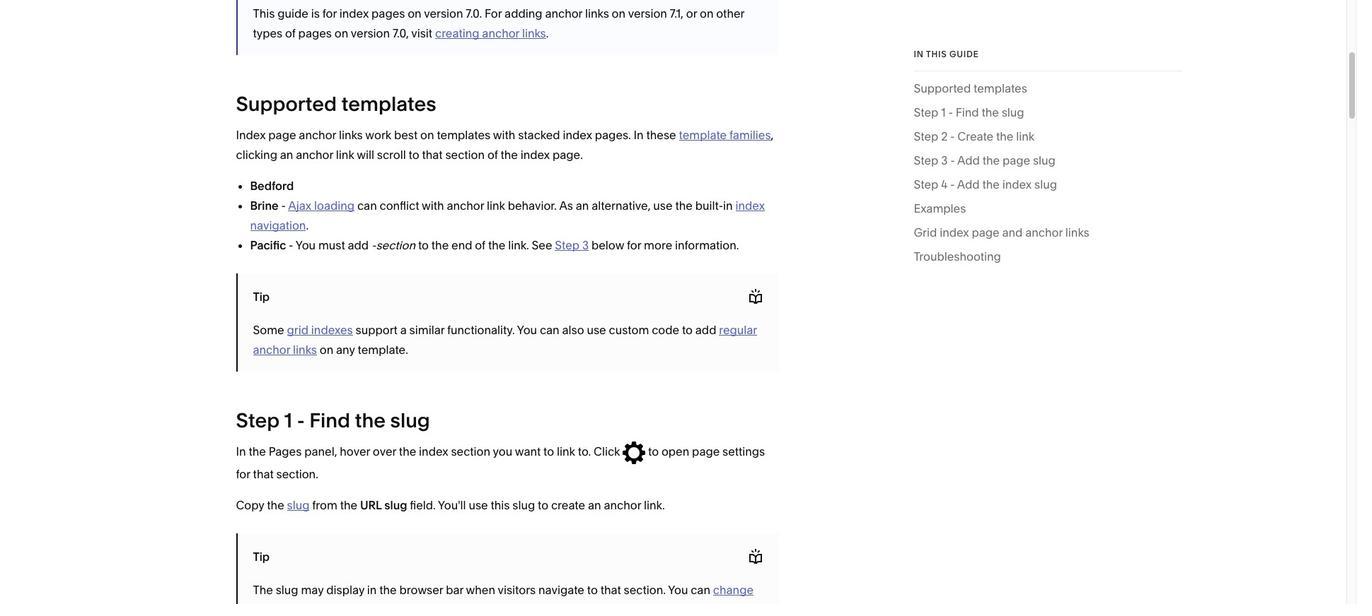 Task type: describe. For each thing, give the bounding box(es) containing it.
to right code at bottom
[[682, 323, 693, 338]]

to open page settings for that section.
[[236, 445, 765, 482]]

creating
[[435, 26, 479, 40]]

change the slug
[[253, 584, 754, 605]]

indexes
[[311, 323, 353, 338]]

slug up step 2 - create the link
[[1002, 105, 1024, 120]]

step 3 link
[[555, 238, 589, 253]]

clicking
[[236, 148, 277, 162]]

links inside regular anchor links
[[293, 343, 317, 357]]

alternative,
[[592, 199, 651, 213]]

the slug may display in the browser bar when visitors navigate to that section. you can
[[253, 584, 713, 598]]

step 4 - add the index slug
[[914, 178, 1057, 192]]

1 horizontal spatial pages
[[372, 6, 405, 21]]

slug right url
[[384, 499, 407, 513]]

1 vertical spatial 1
[[284, 409, 292, 433]]

may
[[301, 584, 324, 598]]

- right must
[[371, 238, 376, 253]]

code
[[652, 323, 679, 338]]

this
[[253, 6, 275, 21]]

slug up step 4 - add the index slug
[[1033, 154, 1056, 168]]

index right over
[[419, 445, 448, 459]]

open
[[662, 445, 689, 459]]

1 vertical spatial add
[[695, 323, 716, 338]]

is
[[311, 6, 320, 21]]

below
[[592, 238, 624, 253]]

bar
[[446, 584, 463, 598]]

7.0,
[[393, 26, 409, 40]]

0 horizontal spatial 3
[[582, 238, 589, 253]]

- right the 2
[[950, 129, 955, 144]]

- right 4
[[950, 178, 955, 192]]

want
[[515, 445, 541, 459]]

to left end
[[418, 238, 429, 253]]

tip for the slug may display in the browser bar when visitors navigate to that section. you can
[[253, 550, 270, 564]]

index inside ", clicking an anchor link will scroll to that section of the index page."
[[521, 148, 550, 162]]

in for in the pages panel, hover over the index section you want to link to. click
[[236, 445, 246, 459]]

troubleshooting
[[914, 250, 1001, 264]]

panel,
[[304, 445, 337, 459]]

section inside ", clicking an anchor link will scroll to that section of the index page."
[[445, 148, 485, 162]]

the up step 4 - add the index slug
[[983, 154, 1000, 168]]

troubleshooting link
[[914, 247, 1001, 271]]

to right navigate
[[587, 584, 598, 598]]

7.0.
[[466, 6, 482, 21]]

- down step 2 - create the link link
[[950, 154, 955, 168]]

that inside ", clicking an anchor link will scroll to that section of the index page."
[[422, 148, 443, 162]]

1 horizontal spatial supported
[[914, 81, 971, 95]]

step 3 - add the page slug
[[914, 154, 1056, 168]]

slug right the
[[276, 584, 298, 598]]

the left end
[[431, 238, 449, 253]]

step for 'step 3 - add the page slug' link
[[914, 154, 938, 168]]

built-
[[695, 199, 723, 213]]

creating anchor links .
[[435, 26, 549, 40]]

4
[[941, 178, 947, 192]]

functionality.
[[447, 323, 515, 338]]

step 4 - add the index slug link
[[914, 175, 1057, 199]]

anchor up end
[[447, 199, 484, 213]]

, clicking an anchor link will scroll to that section of the index page.
[[236, 128, 774, 162]]

examples
[[914, 202, 966, 216]]

the left built-
[[675, 199, 693, 213]]

- up pages
[[297, 409, 305, 433]]

0 vertical spatial this
[[926, 49, 947, 59]]

step right see
[[555, 238, 580, 253]]

any
[[336, 343, 355, 357]]

on right best
[[420, 128, 434, 142]]

step 2 - create the link link
[[914, 127, 1035, 151]]

when
[[466, 584, 495, 598]]

index up page.
[[563, 128, 592, 142]]

2
[[941, 129, 948, 144]]

the right over
[[399, 445, 416, 459]]

grid
[[287, 323, 309, 338]]

on left the any
[[320, 343, 333, 357]]

template
[[679, 128, 727, 142]]

to right want
[[543, 445, 554, 459]]

page left the and
[[972, 226, 1000, 240]]

1 horizontal spatial link.
[[644, 499, 665, 513]]

of inside this guide is for index pages on version 7.0. for adding anchor links on version 7.1, or on other types of pages on version 7.0, visit
[[285, 26, 296, 40]]

,
[[771, 128, 774, 142]]

on left 7.0,
[[335, 26, 348, 40]]

anchor inside regular anchor links
[[253, 343, 290, 357]]

behavior.
[[508, 199, 557, 213]]

pages.
[[595, 128, 631, 142]]

change the slug link
[[253, 584, 754, 605]]

and
[[1002, 226, 1023, 240]]

navigate
[[538, 584, 584, 598]]

other
[[716, 6, 744, 21]]

step for the step 1 - find the slug link
[[914, 105, 938, 120]]

see
[[532, 238, 552, 253]]

0 horizontal spatial supported templates
[[236, 92, 436, 116]]

to.
[[578, 445, 591, 459]]

of for section
[[475, 238, 485, 253]]

of for scroll
[[487, 148, 498, 162]]

the inside change the slug
[[253, 604, 270, 605]]

on up visit
[[408, 6, 421, 21]]

visit
[[411, 26, 432, 40]]

links inside this guide is for index pages on version 7.0. for adding anchor links on version 7.1, or on other types of pages on version 7.0, visit
[[585, 6, 609, 21]]

grid indexes link
[[287, 323, 353, 338]]

the up create
[[982, 105, 999, 120]]

1 horizontal spatial use
[[587, 323, 606, 338]]

page up step 4 - add the index slug
[[1003, 154, 1030, 168]]

the left browser
[[379, 584, 397, 598]]

anchor inside ", clicking an anchor link will scroll to that section of the index page."
[[296, 148, 333, 162]]

brine - ajax loading can conflict with anchor link behavior. as an alternative, use the built-in
[[250, 199, 736, 213]]

ajax loading link
[[288, 199, 355, 213]]

information.
[[675, 238, 739, 253]]

2 vertical spatial can
[[691, 584, 710, 598]]

add for 4
[[957, 178, 980, 192]]

as
[[559, 199, 573, 213]]

anchor down the for
[[482, 26, 519, 40]]

1 vertical spatial you
[[517, 323, 537, 338]]

1 horizontal spatial with
[[493, 128, 515, 142]]

slug inside change the slug
[[273, 604, 296, 605]]

on right or
[[700, 6, 714, 21]]

supported templates link
[[914, 79, 1027, 103]]

the right create
[[996, 129, 1014, 144]]

field.
[[410, 499, 436, 513]]

grid
[[914, 226, 937, 240]]

in the pages panel, hover over the index section you want to link to. click
[[236, 445, 623, 459]]

an inside ", clicking an anchor link will scroll to that section of the index page."
[[280, 148, 293, 162]]

display
[[326, 584, 364, 598]]

the up over
[[355, 409, 386, 433]]

0 horizontal spatial pages
[[298, 26, 332, 40]]

1 horizontal spatial version
[[424, 6, 463, 21]]

you
[[493, 445, 512, 459]]

slug up in the pages panel, hover over the index section you want to link to. click
[[390, 409, 430, 433]]

for
[[485, 6, 502, 21]]

anchor down the gear icon
[[604, 499, 641, 513]]

the left pages
[[249, 445, 266, 459]]

3 inside 'step 3 - add the page slug' link
[[941, 154, 948, 168]]

that inside to open page settings for that section.
[[253, 468, 274, 482]]

adding
[[505, 6, 542, 21]]

slug left create
[[512, 499, 535, 513]]

1 horizontal spatial guide
[[950, 49, 979, 59]]

tip for some
[[253, 290, 270, 304]]

0 horizontal spatial add
[[348, 238, 369, 253]]

slug left from
[[287, 499, 310, 513]]

settings
[[723, 445, 765, 459]]

step 2 - create the link
[[914, 129, 1035, 144]]

create
[[958, 129, 994, 144]]

regular anchor links
[[253, 323, 757, 357]]

1 vertical spatial this
[[491, 499, 510, 513]]

some grid indexes support a similar functionality. you can also use custom code to add
[[253, 323, 719, 338]]

types
[[253, 26, 282, 40]]

the down index navigation link
[[488, 238, 505, 253]]

0 vertical spatial .
[[546, 26, 549, 40]]

- right pacific in the top left of the page
[[289, 238, 293, 253]]

0 horizontal spatial templates
[[341, 92, 436, 116]]

0 horizontal spatial supported
[[236, 92, 337, 116]]

2 horizontal spatial you
[[668, 584, 688, 598]]

0 horizontal spatial with
[[422, 199, 444, 213]]

also
[[562, 323, 584, 338]]

0 vertical spatial link.
[[508, 238, 529, 253]]

to inside ", clicking an anchor link will scroll to that section of the index page."
[[409, 148, 419, 162]]

pages
[[269, 445, 302, 459]]

- left the ajax
[[281, 199, 286, 213]]



Task type: locate. For each thing, give the bounding box(es) containing it.
step for step 2 - create the link link
[[914, 129, 938, 144]]

click
[[594, 445, 620, 459]]

2 horizontal spatial use
[[653, 199, 673, 213]]

0 vertical spatial with
[[493, 128, 515, 142]]

anchor
[[545, 6, 582, 21], [482, 26, 519, 40], [299, 128, 336, 142], [296, 148, 333, 162], [447, 199, 484, 213], [1025, 226, 1063, 240], [253, 343, 290, 357], [604, 499, 641, 513]]

you
[[296, 238, 316, 253], [517, 323, 537, 338], [668, 584, 688, 598]]

link. left see
[[508, 238, 529, 253]]

best
[[394, 128, 418, 142]]

guide inside this guide is for index pages on version 7.0. for adding anchor links on version 7.1, or on other types of pages on version 7.0, visit
[[278, 6, 308, 21]]

ajax
[[288, 199, 311, 213]]

1 horizontal spatial supported templates
[[914, 81, 1027, 95]]

1 horizontal spatial templates
[[437, 128, 491, 142]]

the down 'step 3 - add the page slug' link
[[982, 178, 1000, 192]]

with
[[493, 128, 515, 142], [422, 199, 444, 213]]

0 horizontal spatial .
[[306, 219, 309, 233]]

can left conflict
[[357, 199, 377, 213]]

the
[[982, 105, 999, 120], [996, 129, 1014, 144], [501, 148, 518, 162], [983, 154, 1000, 168], [982, 178, 1000, 192], [675, 199, 693, 213], [431, 238, 449, 253], [488, 238, 505, 253], [355, 409, 386, 433], [249, 445, 266, 459], [399, 445, 416, 459], [267, 499, 284, 513], [340, 499, 357, 513], [379, 584, 397, 598], [253, 604, 270, 605]]

copy the slug from the url slug field. you'll use this slug to create an anchor link.
[[236, 499, 665, 513]]

the down the
[[253, 604, 270, 605]]

find
[[956, 105, 979, 120], [309, 409, 350, 433]]

1 horizontal spatial add
[[695, 323, 716, 338]]

1 vertical spatial use
[[587, 323, 606, 338]]

0 horizontal spatial version
[[351, 26, 390, 40]]

index right is
[[339, 6, 369, 21]]

anchor inside this guide is for index pages on version 7.0. for adding anchor links on version 7.1, or on other types of pages on version 7.0, visit
[[545, 6, 582, 21]]

1 horizontal spatial of
[[475, 238, 485, 253]]

1 horizontal spatial this
[[926, 49, 947, 59]]

pages up 7.0,
[[372, 6, 405, 21]]

that right scroll
[[422, 148, 443, 162]]

links
[[585, 6, 609, 21], [522, 26, 546, 40], [339, 128, 363, 142], [1065, 226, 1089, 240], [293, 343, 317, 357]]

on left 7.1, on the top of the page
[[612, 6, 626, 21]]

step up examples
[[914, 154, 938, 168]]

the gear icon image
[[623, 442, 645, 465]]

of right types
[[285, 26, 296, 40]]

1
[[941, 105, 946, 120], [284, 409, 292, 433]]

slug down the
[[273, 604, 296, 605]]

0 vertical spatial in
[[723, 199, 733, 213]]

you'll
[[438, 499, 466, 513]]

1 vertical spatial 3
[[582, 238, 589, 253]]

1 vertical spatial tip
[[253, 550, 270, 564]]

0 horizontal spatial section.
[[276, 468, 318, 482]]

step
[[914, 105, 938, 120], [914, 129, 938, 144], [914, 154, 938, 168], [914, 178, 938, 192], [555, 238, 580, 253], [236, 409, 280, 433]]

of
[[285, 26, 296, 40], [487, 148, 498, 162], [475, 238, 485, 253]]

2 vertical spatial use
[[469, 499, 488, 513]]

0 vertical spatial pages
[[372, 6, 405, 21]]

link inside ", clicking an anchor link will scroll to that section of the index page."
[[336, 148, 354, 162]]

0 vertical spatial use
[[653, 199, 673, 213]]

with right conflict
[[422, 199, 444, 213]]

supported templates up work
[[236, 92, 436, 116]]

2 vertical spatial you
[[668, 584, 688, 598]]

custom
[[609, 323, 649, 338]]

1 vertical spatial link.
[[644, 499, 665, 513]]

2 vertical spatial that
[[600, 584, 621, 598]]

to inside to open page settings for that section.
[[648, 445, 659, 459]]

0 horizontal spatial for
[[236, 468, 250, 482]]

grid index page and anchor links link
[[914, 223, 1089, 247]]

2 horizontal spatial version
[[628, 6, 667, 21]]

index navigation
[[250, 199, 765, 233]]

add down step 2 - create the link link
[[957, 154, 980, 168]]

0 vertical spatial for
[[322, 6, 337, 21]]

step left 4
[[914, 178, 938, 192]]

templates
[[974, 81, 1027, 95], [341, 92, 436, 116], [437, 128, 491, 142]]

will
[[357, 148, 374, 162]]

can left the also
[[540, 323, 559, 338]]

templates up work
[[341, 92, 436, 116]]

1 vertical spatial with
[[422, 199, 444, 213]]

section left you
[[451, 445, 490, 459]]

url
[[360, 499, 382, 513]]

0 vertical spatial add
[[957, 154, 980, 168]]

0 horizontal spatial can
[[357, 199, 377, 213]]

families
[[730, 128, 771, 142]]

to right the gear icon
[[648, 445, 659, 459]]

a
[[400, 323, 407, 338]]

section down index page anchor links work best on templates with stacked index pages. in these template families
[[445, 148, 485, 162]]

0 vertical spatial 1
[[941, 105, 946, 120]]

anchor inside the grid index page and anchor links link
[[1025, 226, 1063, 240]]

7.1,
[[670, 6, 683, 21]]

1 horizontal spatial section.
[[624, 584, 666, 598]]

add for 3
[[957, 154, 980, 168]]

1 horizontal spatial in
[[634, 128, 644, 142]]

index
[[236, 128, 266, 142]]

index inside this guide is for index pages on version 7.0. for adding anchor links on version 7.1, or on other types of pages on version 7.0, visit
[[339, 6, 369, 21]]

1 horizontal spatial 1
[[941, 105, 946, 120]]

2 tip from the top
[[253, 550, 270, 564]]

work
[[365, 128, 391, 142]]

page right index
[[268, 128, 296, 142]]

regular
[[719, 323, 757, 338]]

templates up the step 1 - find the slug link
[[974, 81, 1027, 95]]

link left behavior.
[[487, 199, 505, 213]]

for inside to open page settings for that section.
[[236, 468, 250, 482]]

1 vertical spatial that
[[253, 468, 274, 482]]

step left the 2
[[914, 129, 938, 144]]

to left create
[[538, 499, 548, 513]]

tip up some
[[253, 290, 270, 304]]

this up the supported templates link
[[926, 49, 947, 59]]

supported up index
[[236, 92, 337, 116]]

tip
[[253, 290, 270, 304], [253, 550, 270, 564]]

0 vertical spatial in
[[914, 49, 924, 59]]

the down index page anchor links work best on templates with stacked index pages. in these template families
[[501, 148, 518, 162]]

must
[[318, 238, 345, 253]]

an right create
[[588, 499, 601, 513]]

in
[[914, 49, 924, 59], [634, 128, 644, 142], [236, 445, 246, 459]]

section. inside to open page settings for that section.
[[276, 468, 318, 482]]

1 vertical spatial for
[[627, 238, 641, 253]]

index right built-
[[736, 199, 765, 213]]

1 horizontal spatial in
[[723, 199, 733, 213]]

page right open
[[692, 445, 720, 459]]

2 horizontal spatial for
[[627, 238, 641, 253]]

these
[[646, 128, 676, 142]]

0 horizontal spatial this
[[491, 499, 510, 513]]

create
[[551, 499, 585, 513]]

0 vertical spatial an
[[280, 148, 293, 162]]

regular anchor links link
[[253, 323, 757, 357]]

1 vertical spatial .
[[306, 219, 309, 233]]

2 vertical spatial for
[[236, 468, 250, 482]]

hover
[[340, 445, 370, 459]]

1 vertical spatial in
[[634, 128, 644, 142]]

2 horizontal spatial in
[[914, 49, 924, 59]]

0 vertical spatial section
[[445, 148, 485, 162]]

link.
[[508, 238, 529, 253], [644, 499, 665, 513]]

1 horizontal spatial can
[[540, 323, 559, 338]]

0 vertical spatial tip
[[253, 290, 270, 304]]

link up step 3 - add the page slug
[[1016, 129, 1035, 144]]

2 horizontal spatial can
[[691, 584, 710, 598]]

supported templates
[[914, 81, 1027, 95], [236, 92, 436, 116]]

step 3 - add the page slug link
[[914, 151, 1056, 175]]

0 vertical spatial can
[[357, 199, 377, 213]]

scroll
[[377, 148, 406, 162]]

link left will
[[336, 148, 354, 162]]

anchor left work
[[299, 128, 336, 142]]

0 horizontal spatial use
[[469, 499, 488, 513]]

slug down 'step 3 - add the page slug' link
[[1034, 178, 1057, 192]]

1 vertical spatial an
[[576, 199, 589, 213]]

index up troubleshooting
[[940, 226, 969, 240]]

the left slug link
[[267, 499, 284, 513]]

pages down is
[[298, 26, 332, 40]]

add right must
[[348, 238, 369, 253]]

link. down the gear icon
[[644, 499, 665, 513]]

0 vertical spatial 3
[[941, 154, 948, 168]]

2 vertical spatial section
[[451, 445, 490, 459]]

0 vertical spatial find
[[956, 105, 979, 120]]

version up creating
[[424, 6, 463, 21]]

use right the also
[[587, 323, 606, 338]]

0 vertical spatial guide
[[278, 6, 308, 21]]

add right 4
[[957, 178, 980, 192]]

0 vertical spatial step 1 - find the slug
[[914, 105, 1024, 120]]

1 vertical spatial step 1 - find the slug
[[236, 409, 430, 433]]

tip up the
[[253, 550, 270, 564]]

for left the "more"
[[627, 238, 641, 253]]

pacific
[[250, 238, 286, 253]]

the
[[253, 584, 273, 598]]

1 horizontal spatial step 1 - find the slug
[[914, 105, 1024, 120]]

0 vertical spatial of
[[285, 26, 296, 40]]

3 left below
[[582, 238, 589, 253]]

that
[[422, 148, 443, 162], [253, 468, 274, 482], [600, 584, 621, 598]]

.
[[546, 26, 549, 40], [306, 219, 309, 233]]

on
[[408, 6, 421, 21], [612, 6, 626, 21], [700, 6, 714, 21], [335, 26, 348, 40], [420, 128, 434, 142], [320, 343, 333, 357]]

of down index page anchor links work best on templates with stacked index pages. in these template families
[[487, 148, 498, 162]]

index navigation link
[[250, 199, 765, 233]]

step 1 - find the slug up panel,
[[236, 409, 430, 433]]

0 horizontal spatial 1
[[284, 409, 292, 433]]

2 horizontal spatial templates
[[974, 81, 1027, 95]]

loading
[[314, 199, 355, 213]]

from
[[312, 499, 337, 513]]

index inside index navigation
[[736, 199, 765, 213]]

to down best
[[409, 148, 419, 162]]

of right end
[[475, 238, 485, 253]]

index down 'step 3 - add the page slug' link
[[1002, 178, 1032, 192]]

copy
[[236, 499, 264, 513]]

index page anchor links work best on templates with stacked index pages. in these template families
[[236, 128, 771, 142]]

the left url
[[340, 499, 357, 513]]

1 vertical spatial of
[[487, 148, 498, 162]]

0 horizontal spatial in
[[236, 445, 246, 459]]

index down stacked
[[521, 148, 550, 162]]

visitors
[[498, 584, 536, 598]]

0 horizontal spatial that
[[253, 468, 274, 482]]

anchor right adding
[[545, 6, 582, 21]]

navigation
[[250, 219, 306, 233]]

on any template.
[[317, 343, 408, 357]]

2 vertical spatial in
[[236, 445, 246, 459]]

in
[[723, 199, 733, 213], [367, 584, 377, 598]]

you left must
[[296, 238, 316, 253]]

1 vertical spatial can
[[540, 323, 559, 338]]

2 vertical spatial an
[[588, 499, 601, 513]]

page inside to open page settings for that section.
[[692, 445, 720, 459]]

step down the supported templates link
[[914, 105, 938, 120]]

in this guide
[[914, 49, 979, 59]]

-
[[948, 105, 953, 120], [950, 129, 955, 144], [950, 154, 955, 168], [950, 178, 955, 192], [281, 199, 286, 213], [289, 238, 293, 253], [371, 238, 376, 253], [297, 409, 305, 433]]

add left regular
[[695, 323, 716, 338]]

template.
[[358, 343, 408, 357]]

find down the supported templates link
[[956, 105, 979, 120]]

supported
[[914, 81, 971, 95], [236, 92, 337, 116]]

that right navigate
[[600, 584, 621, 598]]

pacific - you must add -section to the end of the link. see step 3 below for more information.
[[250, 238, 739, 253]]

0 vertical spatial section.
[[276, 468, 318, 482]]

0 horizontal spatial you
[[296, 238, 316, 253]]

can left change
[[691, 584, 710, 598]]

0 horizontal spatial step 1 - find the slug
[[236, 409, 430, 433]]

1 vertical spatial add
[[957, 178, 980, 192]]

version
[[424, 6, 463, 21], [628, 6, 667, 21], [351, 26, 390, 40]]

1 horizontal spatial .
[[546, 26, 549, 40]]

you left the also
[[517, 323, 537, 338]]

step up pages
[[236, 409, 280, 433]]

1 horizontal spatial 3
[[941, 154, 948, 168]]

templates inside the supported templates link
[[974, 81, 1027, 95]]

step 1 - find the slug down the supported templates link
[[914, 105, 1024, 120]]

change
[[713, 584, 754, 598]]

1 vertical spatial pages
[[298, 26, 332, 40]]

0 vertical spatial that
[[422, 148, 443, 162]]

1 vertical spatial guide
[[950, 49, 979, 59]]

this guide is for index pages on version 7.0. for adding anchor links on version 7.1, or on other types of pages on version 7.0, visit
[[253, 6, 744, 40]]

2 horizontal spatial of
[[487, 148, 498, 162]]

creating anchor links link
[[435, 26, 546, 40]]

page
[[268, 128, 296, 142], [1003, 154, 1030, 168], [972, 226, 1000, 240], [692, 445, 720, 459]]

step for step 4 - add the index slug link
[[914, 178, 938, 192]]

over
[[373, 445, 396, 459]]

for inside this guide is for index pages on version 7.0. for adding anchor links on version 7.1, or on other types of pages on version 7.0, visit
[[322, 6, 337, 21]]

supported templates up the step 1 - find the slug link
[[914, 81, 1027, 95]]

examples link
[[914, 199, 966, 223]]

version left 7.0,
[[351, 26, 390, 40]]

of inside ", clicking an anchor link will scroll to that section of the index page."
[[487, 148, 498, 162]]

3 down the 2
[[941, 154, 948, 168]]

page.
[[553, 148, 583, 162]]

- down the supported templates link
[[948, 105, 953, 120]]

1 horizontal spatial for
[[322, 6, 337, 21]]

grid index page and anchor links
[[914, 226, 1089, 240]]

add
[[348, 238, 369, 253], [695, 323, 716, 338]]

link left to.
[[557, 445, 575, 459]]

1 horizontal spatial that
[[422, 148, 443, 162]]

this down to open page settings for that section.
[[491, 499, 510, 513]]

1 vertical spatial section.
[[624, 584, 666, 598]]

1 vertical spatial in
[[367, 584, 377, 598]]

in up information. at top
[[723, 199, 733, 213]]

1 tip from the top
[[253, 290, 270, 304]]

1 up pages
[[284, 409, 292, 433]]

an right the clicking
[[280, 148, 293, 162]]

in for in this guide
[[914, 49, 924, 59]]

0 vertical spatial you
[[296, 238, 316, 253]]

1 vertical spatial section
[[376, 238, 415, 253]]

for right is
[[322, 6, 337, 21]]

more
[[644, 238, 672, 253]]

use
[[653, 199, 673, 213], [587, 323, 606, 338], [469, 499, 488, 513]]

the inside ", clicking an anchor link will scroll to that section of the index page."
[[501, 148, 518, 162]]

1 vertical spatial find
[[309, 409, 350, 433]]

2 horizontal spatial that
[[600, 584, 621, 598]]



Task type: vqa. For each thing, say whether or not it's contained in the screenshot.
content inside the PAGES AND CONTENT BASICS
no



